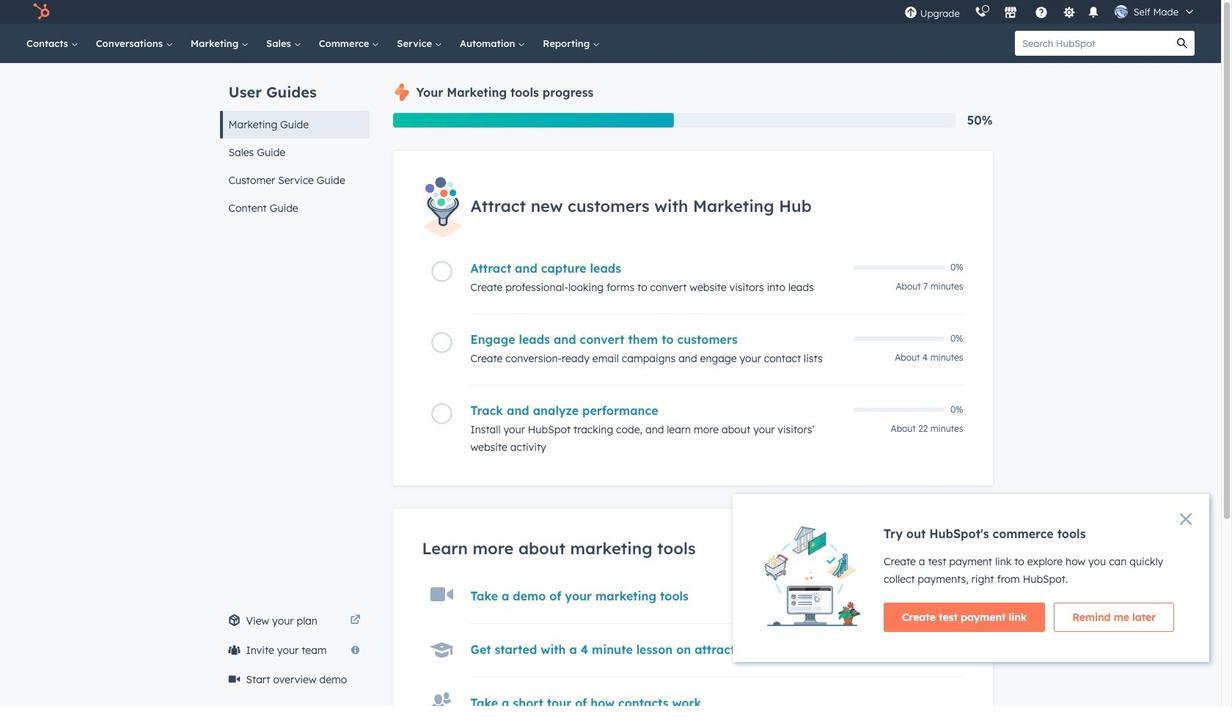 Task type: locate. For each thing, give the bounding box(es) containing it.
progress bar
[[393, 113, 675, 128]]

Search HubSpot search field
[[1016, 31, 1171, 56]]

ruby anderson image
[[1115, 5, 1128, 18]]

link opens in a new window image
[[350, 613, 361, 630], [350, 616, 361, 627]]

menu
[[897, 0, 1204, 23]]



Task type: describe. For each thing, give the bounding box(es) containing it.
2 link opens in a new window image from the top
[[350, 616, 361, 627]]

1 link opens in a new window image from the top
[[350, 613, 361, 630]]

marketplaces image
[[1004, 7, 1018, 20]]

user guides element
[[220, 63, 370, 222]]

close image
[[1181, 514, 1193, 525]]



Task type: vqa. For each thing, say whether or not it's contained in the screenshot.
stages
no



